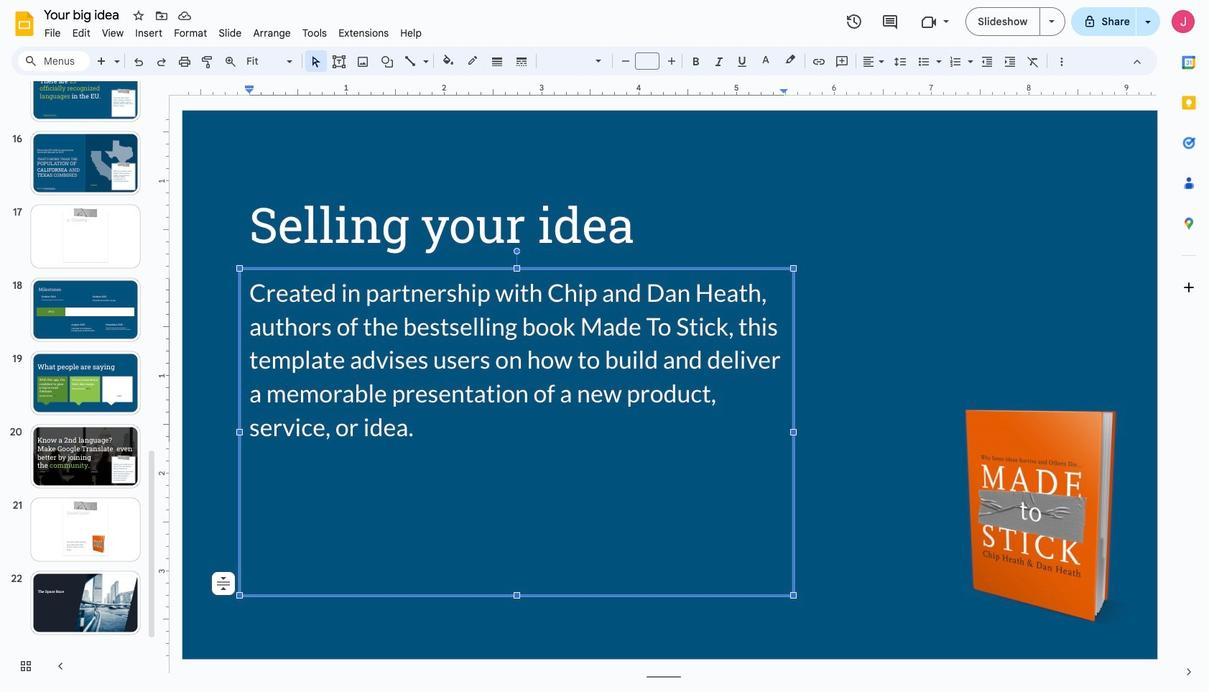 Task type: vqa. For each thing, say whether or not it's contained in the screenshot.
right Type
no



Task type: locate. For each thing, give the bounding box(es) containing it.
option
[[212, 572, 235, 595]]

shrink text on overflow image
[[213, 573, 234, 594]]

decrease font size (⌘+shift+comma) image
[[619, 54, 633, 68]]

menu item up menus field
[[39, 24, 67, 42]]

10 menu item from the left
[[395, 24, 428, 42]]

numbered list (⌘+shift+7) image
[[949, 55, 963, 69]]

bold (⌘b) image
[[689, 55, 704, 69]]

5 menu item from the left
[[168, 24, 213, 42]]

menu bar
[[39, 19, 428, 42]]

tab list
[[1169, 42, 1209, 652]]

text box image
[[332, 55, 346, 69]]

insert link (⌘k) image
[[812, 55, 826, 69]]

menu item up zoom field on the top left
[[247, 24, 297, 42]]

menu item up the new slide with layout icon
[[96, 24, 130, 42]]

2 menu item from the left
[[67, 24, 96, 42]]

7 menu item from the left
[[247, 24, 297, 42]]

menu item up select line image
[[395, 24, 428, 42]]

clear formatting (⌘backslash) image
[[1026, 55, 1041, 69]]

6 menu item from the left
[[213, 24, 247, 42]]

menu item up the zoom icon
[[213, 24, 247, 42]]

9 menu item from the left
[[333, 24, 395, 42]]

left margin image
[[183, 84, 254, 95]]

select line image
[[420, 52, 429, 57]]

menu item down "star" icon
[[130, 24, 168, 42]]

menu item up "select (esc)" 'image'
[[297, 24, 333, 42]]

navigation
[[0, 0, 158, 692]]

8 menu item from the left
[[297, 24, 333, 42]]

menu bar banner
[[0, 0, 1209, 692]]

presentation options image
[[1049, 20, 1055, 23]]

show all comments image
[[882, 13, 899, 31]]

Zoom text field
[[244, 51, 285, 71]]

italic (⌘i) image
[[712, 55, 727, 69]]

border weight option
[[489, 51, 506, 71]]

border color: transparent image
[[465, 51, 481, 70]]

main toolbar
[[89, 50, 1073, 73]]

Star checkbox
[[129, 6, 149, 26]]

zoom image
[[223, 55, 238, 69]]

insert image image
[[355, 51, 371, 71]]

border dash option
[[513, 51, 530, 71]]

bulleted list menu image
[[933, 52, 942, 57]]

application
[[0, 0, 1209, 692]]

menu item up insert image
[[333, 24, 395, 42]]

tab list inside menu bar banner
[[1169, 42, 1209, 652]]

menu item
[[39, 24, 67, 42], [67, 24, 96, 42], [96, 24, 130, 42], [130, 24, 168, 42], [168, 24, 213, 42], [213, 24, 247, 42], [247, 24, 297, 42], [297, 24, 333, 42], [333, 24, 395, 42], [395, 24, 428, 42]]

4 menu item from the left
[[130, 24, 168, 42]]

increase font size (⌘+shift+period) image
[[665, 54, 679, 68]]

menu item down document status: saved to drive. image
[[168, 24, 213, 42]]

Font size field
[[635, 52, 665, 73]]

menu item down 'rename' text box
[[67, 24, 96, 42]]

redo (⌘y) image
[[155, 55, 169, 69]]



Task type: describe. For each thing, give the bounding box(es) containing it.
paint format image
[[200, 55, 215, 69]]

1 menu item from the left
[[39, 24, 67, 42]]

move image
[[155, 9, 169, 23]]

last edit was seconds ago image
[[846, 13, 863, 30]]

bulleted list (⌘+shift+8) image
[[917, 55, 931, 69]]

Font size text field
[[636, 52, 659, 70]]

Zoom field
[[242, 51, 299, 72]]

hide the menus (ctrl+shift+f) image
[[1130, 55, 1145, 69]]

shape image
[[379, 51, 396, 71]]

numbered list menu image
[[964, 52, 974, 57]]

select (esc) image
[[309, 55, 323, 69]]

undo (⌘z) image
[[132, 55, 146, 69]]

add comment (⌘+option+m) image
[[835, 55, 849, 69]]

decrease indent (⌘+left bracket) image
[[980, 55, 995, 69]]

menu bar inside menu bar banner
[[39, 19, 428, 42]]

new slide with layout image
[[111, 52, 120, 57]]

fill color: transparent image
[[440, 51, 457, 70]]

star image
[[132, 9, 146, 23]]

Menus field
[[18, 51, 90, 71]]

slides home image
[[11, 11, 37, 37]]

text color image
[[758, 51, 774, 68]]

new slide (ctrl+m) image
[[95, 55, 109, 69]]

print (⌘p) image
[[178, 55, 192, 69]]

highlight color image
[[783, 51, 798, 68]]

3 menu item from the left
[[96, 24, 130, 42]]

Rename text field
[[39, 6, 127, 23]]

document status: saved to drive. image
[[178, 9, 192, 23]]

line & paragraph spacing image
[[892, 51, 909, 71]]

quick sharing actions image
[[1145, 21, 1151, 43]]

increase indent (⌘+right bracket) image
[[1003, 55, 1018, 69]]

line image
[[404, 55, 418, 69]]

more image
[[1055, 55, 1069, 69]]

underline (⌘u) image
[[735, 55, 750, 69]]

share. private to only me. image
[[1083, 15, 1096, 28]]



